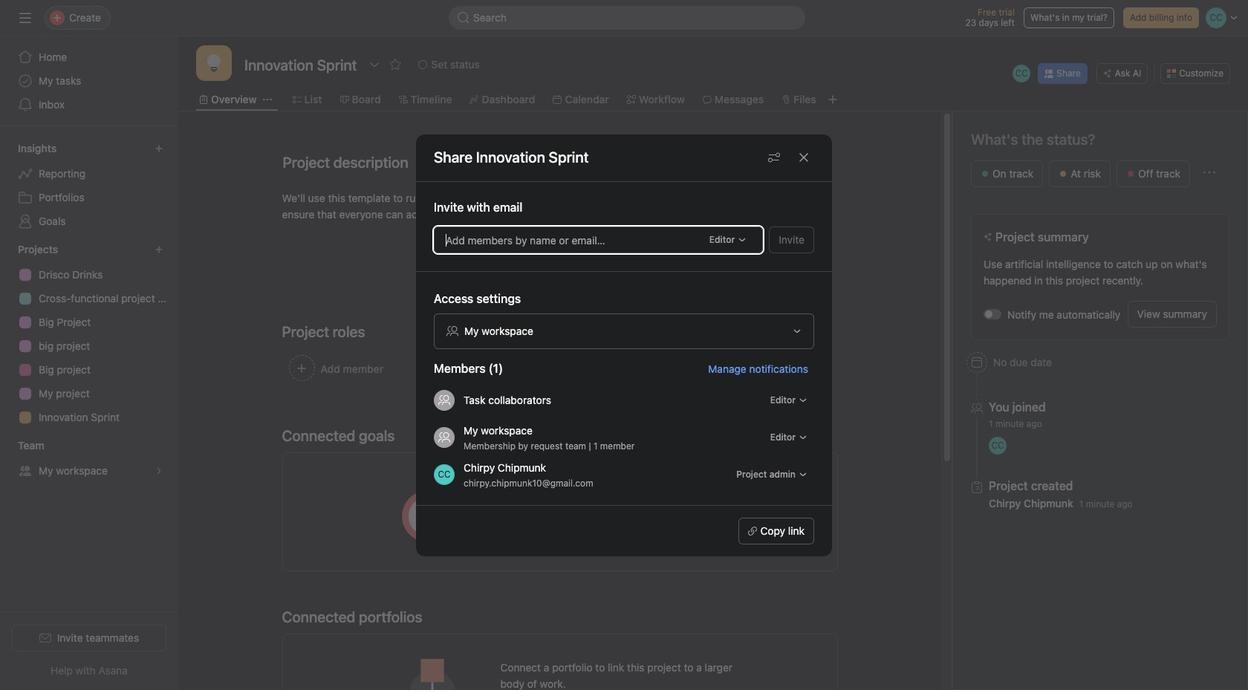 Task type: vqa. For each thing, say whether or not it's contained in the screenshot.
the middle the CC image
yes



Task type: describe. For each thing, give the bounding box(es) containing it.
Add members by name or email… text field
[[446, 231, 608, 249]]

1 vertical spatial cc image
[[438, 464, 451, 485]]

global element
[[0, 36, 178, 126]]

project permissions image
[[768, 152, 780, 163]]

hide sidebar image
[[19, 12, 31, 24]]



Task type: locate. For each thing, give the bounding box(es) containing it.
1 horizontal spatial cc image
[[1016, 65, 1028, 82]]

projects element
[[0, 236, 178, 433]]

teams element
[[0, 433, 178, 486]]

insights element
[[0, 135, 178, 236]]

cc image
[[992, 437, 1004, 455]]

0 vertical spatial cc image
[[1016, 65, 1028, 82]]

close this dialog image
[[798, 152, 810, 163]]

isinverse image
[[458, 12, 470, 24]]

dialog
[[416, 134, 832, 556]]

cc image
[[1016, 65, 1028, 82], [438, 464, 451, 485]]

switch
[[984, 309, 1002, 320]]

None text field
[[241, 51, 361, 78]]

list box
[[449, 6, 806, 30]]

light_bulb image
[[205, 54, 223, 72]]

0 horizontal spatial cc image
[[438, 464, 451, 485]]

Project description title text field
[[273, 147, 412, 178]]

add to starred image
[[389, 59, 401, 71]]



